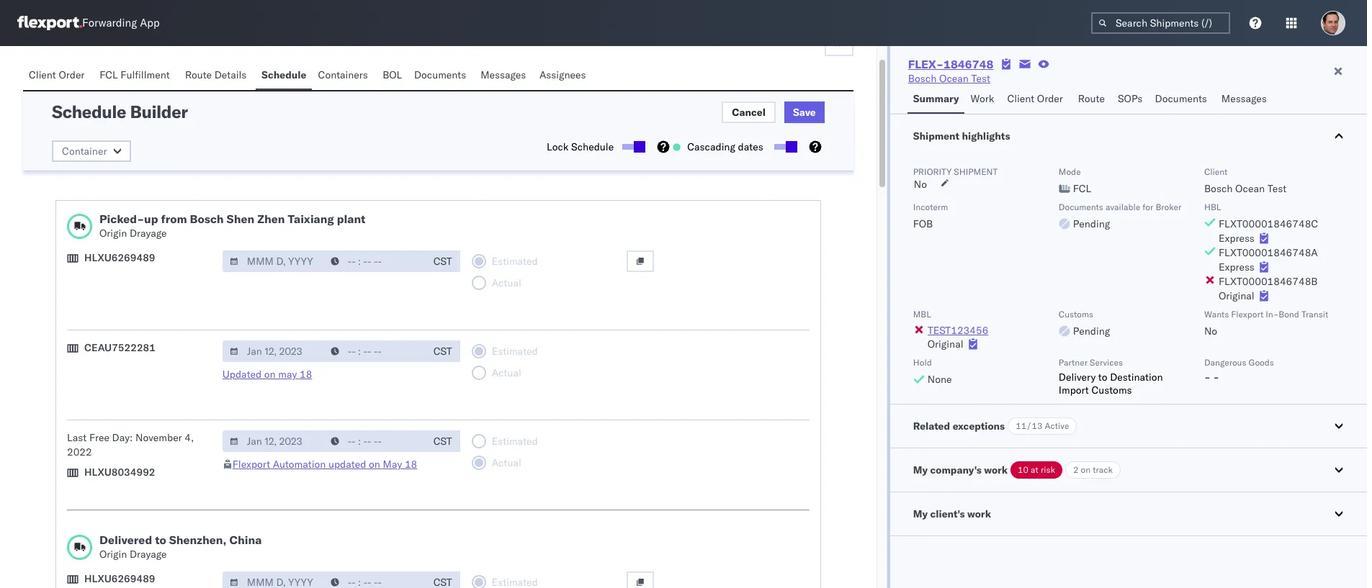Task type: describe. For each thing, give the bounding box(es) containing it.
shipment
[[914, 130, 960, 143]]

route details
[[185, 68, 247, 81]]

10 at risk
[[1018, 465, 1056, 476]]

drayage inside picked-up from bosch shen zhen taixiang plant origin drayage
[[130, 227, 167, 240]]

last free day: november 4, 2022
[[67, 432, 194, 459]]

0 vertical spatial test
[[972, 72, 991, 85]]

delivered to shenzhen, china origin drayage
[[99, 533, 262, 561]]

summary
[[914, 92, 959, 105]]

services
[[1090, 357, 1123, 368]]

bond
[[1279, 309, 1300, 320]]

wants flexport in-bond transit no
[[1205, 309, 1329, 338]]

related exceptions
[[914, 420, 1005, 433]]

cascading
[[688, 141, 736, 153]]

0 horizontal spatial messages button
[[475, 62, 534, 90]]

2 on track
[[1074, 465, 1113, 476]]

from
[[161, 212, 187, 226]]

cancel button
[[722, 102, 776, 123]]

mmm d, yyyy text field for 1st -- : -- -- text field from the bottom of the page
[[222, 431, 325, 453]]

flxt00001846748c
[[1219, 218, 1319, 231]]

import
[[1059, 384, 1089, 397]]

in-
[[1266, 309, 1279, 320]]

mmm d, yyyy text field for third -- : -- -- text field from the bottom of the page
[[222, 251, 325, 272]]

2
[[1074, 465, 1079, 476]]

order for left client order button
[[59, 68, 85, 81]]

no inside wants flexport in-bond transit no
[[1205, 325, 1218, 338]]

containers button
[[312, 62, 377, 90]]

related
[[914, 420, 951, 433]]

1 horizontal spatial on
[[369, 458, 380, 471]]

exceptions
[[953, 420, 1005, 433]]

save button
[[785, 102, 825, 123]]

forwarding app
[[82, 16, 160, 30]]

mbl
[[914, 309, 932, 320]]

documents for documents 'button' to the right
[[1155, 92, 1208, 105]]

documents for documents 'button' to the left
[[414, 68, 466, 81]]

partner
[[1059, 357, 1088, 368]]

last
[[67, 432, 87, 445]]

flxt00001846748b
[[1219, 275, 1318, 288]]

-- : -- -- text field
[[323, 572, 426, 589]]

1 horizontal spatial messages button
[[1216, 86, 1275, 114]]

highlights
[[962, 130, 1011, 143]]

dangerous goods - -
[[1205, 357, 1275, 384]]

0 horizontal spatial 18
[[300, 368, 312, 381]]

11/13
[[1016, 421, 1043, 432]]

builder
[[130, 101, 188, 122]]

1 horizontal spatial client order button
[[1002, 86, 1073, 114]]

1 horizontal spatial bosch
[[908, 72, 937, 85]]

route button
[[1073, 86, 1113, 114]]

sops button
[[1113, 86, 1150, 114]]

bosch ocean test
[[908, 72, 991, 85]]

work
[[971, 92, 995, 105]]

delivery
[[1059, 371, 1096, 384]]

updated
[[222, 368, 262, 381]]

shipment
[[954, 166, 998, 177]]

my company's work
[[914, 464, 1008, 477]]

flex-1846748 link
[[908, 57, 994, 71]]

cascading dates
[[688, 141, 764, 153]]

shipment highlights
[[914, 130, 1011, 143]]

1846748
[[944, 57, 994, 71]]

test inside client bosch ocean test incoterm fob
[[1268, 182, 1287, 195]]

messages for right "messages" button
[[1222, 92, 1267, 105]]

cancel
[[732, 106, 766, 119]]

flex-
[[908, 57, 944, 71]]

4,
[[185, 432, 194, 445]]

work for my company's work
[[984, 464, 1008, 477]]

broker
[[1156, 202, 1182, 213]]

1 horizontal spatial documents button
[[1150, 86, 1216, 114]]

container button
[[52, 141, 131, 162]]

taixiang
[[288, 212, 334, 226]]

fcl for fcl fulfillment
[[100, 68, 118, 81]]

2 -- : -- -- text field from the top
[[323, 341, 426, 362]]

client for the right client order button
[[1008, 92, 1035, 105]]

incoterm
[[914, 202, 948, 213]]

november
[[136, 432, 182, 445]]

client inside client bosch ocean test incoterm fob
[[1205, 166, 1228, 177]]

0 horizontal spatial client order button
[[23, 62, 94, 90]]

2 horizontal spatial schedule
[[571, 141, 614, 153]]

1 horizontal spatial original
[[1219, 290, 1255, 303]]

0 vertical spatial customs
[[1059, 309, 1094, 320]]

client's
[[931, 508, 965, 521]]

forwarding app link
[[17, 16, 160, 30]]

may
[[383, 458, 402, 471]]

1 hlxu6269489 from the top
[[84, 251, 155, 264]]

on for 2
[[1081, 465, 1091, 476]]

available
[[1106, 202, 1141, 213]]

up
[[144, 212, 158, 226]]

3 -- : -- -- text field from the top
[[323, 431, 426, 453]]

fcl fulfillment button
[[94, 62, 179, 90]]

client order for the right client order button
[[1008, 92, 1063, 105]]

flxt00001846748a
[[1219, 246, 1318, 259]]

flexport automation updated on may 18
[[233, 458, 417, 471]]

day:
[[112, 432, 133, 445]]

client for left client order button
[[29, 68, 56, 81]]

fob
[[914, 218, 933, 231]]

bol button
[[377, 62, 409, 90]]

documents available for broker
[[1059, 202, 1182, 213]]

to inside delivered to shenzhen, china origin drayage
[[155, 533, 166, 548]]

order for the right client order button
[[1038, 92, 1063, 105]]

destination
[[1111, 371, 1163, 384]]

1 cst from the top
[[434, 255, 452, 268]]

lock schedule
[[547, 141, 614, 153]]

schedule for schedule
[[262, 68, 307, 81]]

messages for the leftmost "messages" button
[[481, 68, 526, 81]]

zhen
[[257, 212, 285, 226]]

company's
[[931, 464, 982, 477]]

shen
[[227, 212, 255, 226]]



Task type: vqa. For each thing, say whether or not it's contained in the screenshot.


Task type: locate. For each thing, give the bounding box(es) containing it.
0 horizontal spatial order
[[59, 68, 85, 81]]

1 horizontal spatial schedule
[[262, 68, 307, 81]]

order down forwarding app link
[[59, 68, 85, 81]]

updated on may 18 button
[[222, 368, 312, 381]]

client order button down flexport. image
[[23, 62, 94, 90]]

flex-1846748
[[908, 57, 994, 71]]

work for my client's work
[[968, 508, 991, 521]]

express up flxt00001846748b
[[1219, 261, 1255, 274]]

0 horizontal spatial flexport
[[233, 458, 270, 471]]

1 horizontal spatial fcl
[[1074, 182, 1092, 195]]

2 mmm d, yyyy text field from the top
[[222, 341, 325, 362]]

bol
[[383, 68, 402, 81]]

client order button right work
[[1002, 86, 1073, 114]]

1 my from the top
[[914, 464, 928, 477]]

plant
[[337, 212, 366, 226]]

0 horizontal spatial messages
[[481, 68, 526, 81]]

schedule inside button
[[262, 68, 307, 81]]

flexport left automation at the left bottom
[[233, 458, 270, 471]]

fcl left fulfillment
[[100, 68, 118, 81]]

my client's work button
[[890, 493, 1368, 536]]

0 vertical spatial ocean
[[940, 72, 969, 85]]

1 horizontal spatial flexport
[[1232, 309, 1264, 320]]

bosch up hbl
[[1205, 182, 1233, 195]]

3 mmm d, yyyy text field from the top
[[222, 431, 325, 453]]

0 horizontal spatial no
[[914, 178, 927, 191]]

my for my company's work
[[914, 464, 928, 477]]

0 vertical spatial flexport
[[1232, 309, 1264, 320]]

no down the priority
[[914, 178, 927, 191]]

schedule right details
[[262, 68, 307, 81]]

ocean up flxt00001846748c
[[1236, 182, 1265, 195]]

0 horizontal spatial ocean
[[940, 72, 969, 85]]

original up wants on the right of the page
[[1219, 290, 1255, 303]]

11/13 active
[[1016, 421, 1070, 432]]

1 vertical spatial my
[[914, 508, 928, 521]]

1 horizontal spatial messages
[[1222, 92, 1267, 105]]

1 vertical spatial -- : -- -- text field
[[323, 341, 426, 362]]

1 - from the left
[[1205, 371, 1211, 384]]

to right delivered
[[155, 533, 166, 548]]

1 pending from the top
[[1074, 218, 1111, 231]]

0 vertical spatial no
[[914, 178, 927, 191]]

documents right the sops button
[[1155, 92, 1208, 105]]

hold
[[914, 357, 932, 368]]

4 mmm d, yyyy text field from the top
[[222, 572, 325, 589]]

0 vertical spatial origin
[[99, 227, 127, 240]]

picked-
[[99, 212, 144, 226]]

origin inside delivered to shenzhen, china origin drayage
[[99, 548, 127, 561]]

origin down picked-
[[99, 227, 127, 240]]

my client's work
[[914, 508, 991, 521]]

0 vertical spatial documents
[[414, 68, 466, 81]]

on left may on the bottom left of page
[[369, 458, 380, 471]]

ocean inside client bosch ocean test incoterm fob
[[1236, 182, 1265, 195]]

2 origin from the top
[[99, 548, 127, 561]]

drayage inside delivered to shenzhen, china origin drayage
[[130, 548, 167, 561]]

pending for documents available for broker
[[1074, 218, 1111, 231]]

1 horizontal spatial to
[[1099, 371, 1108, 384]]

2022
[[67, 446, 92, 459]]

ocean
[[940, 72, 969, 85], [1236, 182, 1265, 195]]

bosch down flex- at the right top
[[908, 72, 937, 85]]

0 vertical spatial to
[[1099, 371, 1108, 384]]

hbl
[[1205, 202, 1222, 213]]

may
[[278, 368, 297, 381]]

my inside button
[[914, 508, 928, 521]]

fcl inside button
[[100, 68, 118, 81]]

0 horizontal spatial to
[[155, 533, 166, 548]]

1 vertical spatial bosch
[[1205, 182, 1233, 195]]

customs
[[1059, 309, 1094, 320], [1092, 384, 1132, 397]]

2 horizontal spatial documents
[[1155, 92, 1208, 105]]

0 horizontal spatial documents
[[414, 68, 466, 81]]

1 vertical spatial original
[[928, 338, 964, 351]]

client order right work button
[[1008, 92, 1063, 105]]

express
[[1219, 232, 1255, 245], [1219, 261, 1255, 274]]

0 horizontal spatial fcl
[[100, 68, 118, 81]]

forwarding
[[82, 16, 137, 30]]

customs down services
[[1092, 384, 1132, 397]]

messages button
[[475, 62, 534, 90], [1216, 86, 1275, 114]]

mmm d, yyyy text field for second -- : -- -- text field from the top of the page
[[222, 341, 325, 362]]

0 vertical spatial express
[[1219, 232, 1255, 245]]

my left client's
[[914, 508, 928, 521]]

10
[[1018, 465, 1029, 476]]

active
[[1045, 421, 1070, 432]]

1 horizontal spatial order
[[1038, 92, 1063, 105]]

1 vertical spatial client
[[1008, 92, 1035, 105]]

drayage
[[130, 227, 167, 240], [130, 548, 167, 561]]

1 vertical spatial pending
[[1074, 325, 1111, 338]]

route left details
[[185, 68, 212, 81]]

bosch inside picked-up from bosch shen zhen taixiang plant origin drayage
[[190, 212, 224, 226]]

track
[[1093, 465, 1113, 476]]

documents button
[[409, 62, 475, 90], [1150, 86, 1216, 114]]

1 vertical spatial route
[[1079, 92, 1105, 105]]

origin inside picked-up from bosch shen zhen taixiang plant origin drayage
[[99, 227, 127, 240]]

18 right may on the bottom left of page
[[405, 458, 417, 471]]

work button
[[965, 86, 1002, 114]]

1 vertical spatial to
[[155, 533, 166, 548]]

china
[[229, 533, 262, 548]]

0 vertical spatial order
[[59, 68, 85, 81]]

hlxu6269489 down delivered
[[84, 573, 155, 586]]

hlxu8034992
[[84, 466, 155, 479]]

assignees
[[540, 68, 586, 81]]

0 vertical spatial client
[[29, 68, 56, 81]]

documents button right 'sops' in the right of the page
[[1150, 86, 1216, 114]]

fcl down the mode
[[1074, 182, 1092, 195]]

1 vertical spatial client order
[[1008, 92, 1063, 105]]

0 vertical spatial client order
[[29, 68, 85, 81]]

1 mmm d, yyyy text field from the top
[[222, 251, 325, 272]]

2 vertical spatial bosch
[[190, 212, 224, 226]]

0 vertical spatial 18
[[300, 368, 312, 381]]

0 horizontal spatial test
[[972, 72, 991, 85]]

drayage down up
[[130, 227, 167, 240]]

0 horizontal spatial route
[[185, 68, 212, 81]]

drayage down delivered
[[130, 548, 167, 561]]

shipment highlights button
[[890, 115, 1368, 158]]

schedule right lock on the left
[[571, 141, 614, 153]]

express up flxt00001846748a
[[1219, 232, 1255, 245]]

order left the route "button" at the top right of page
[[1038, 92, 1063, 105]]

bosch ocean test link
[[908, 71, 991, 86]]

2 vertical spatial client
[[1205, 166, 1228, 177]]

ocean down flex-1846748
[[940, 72, 969, 85]]

client
[[29, 68, 56, 81], [1008, 92, 1035, 105], [1205, 166, 1228, 177]]

work right client's
[[968, 508, 991, 521]]

1 vertical spatial order
[[1038, 92, 1063, 105]]

schedule button
[[256, 62, 312, 90]]

1 drayage from the top
[[130, 227, 167, 240]]

1 vertical spatial test
[[1268, 182, 1287, 195]]

3 cst from the top
[[434, 435, 452, 448]]

schedule for schedule builder
[[52, 101, 126, 122]]

2 - from the left
[[1214, 371, 1220, 384]]

-
[[1205, 371, 1211, 384], [1214, 371, 1220, 384]]

client right work button
[[1008, 92, 1035, 105]]

on
[[264, 368, 276, 381], [369, 458, 380, 471], [1081, 465, 1091, 476]]

2 pending from the top
[[1074, 325, 1111, 338]]

None checkbox
[[623, 144, 643, 150], [774, 144, 795, 150], [623, 144, 643, 150], [774, 144, 795, 150]]

1 vertical spatial hlxu6269489
[[84, 573, 155, 586]]

client down flexport. image
[[29, 68, 56, 81]]

0 vertical spatial hlxu6269489
[[84, 251, 155, 264]]

1 vertical spatial flexport
[[233, 458, 270, 471]]

fcl for fcl
[[1074, 182, 1092, 195]]

no
[[914, 178, 927, 191], [1205, 325, 1218, 338]]

app
[[140, 16, 160, 30]]

2 express from the top
[[1219, 261, 1255, 274]]

route inside "button"
[[1079, 92, 1105, 105]]

sops
[[1118, 92, 1143, 105]]

to down services
[[1099, 371, 1108, 384]]

1 horizontal spatial no
[[1205, 325, 1218, 338]]

client up hbl
[[1205, 166, 1228, 177]]

bosch right from
[[190, 212, 224, 226]]

no down wants on the right of the page
[[1205, 325, 1218, 338]]

documents button right bol
[[409, 62, 475, 90]]

priority
[[914, 166, 952, 177]]

2 vertical spatial documents
[[1059, 202, 1104, 213]]

mmm d, yyyy text field for -- : -- -- text box
[[222, 572, 325, 589]]

1 -- : -- -- text field from the top
[[323, 251, 426, 272]]

test
[[972, 72, 991, 85], [1268, 182, 1287, 195]]

my
[[914, 464, 928, 477], [914, 508, 928, 521]]

0 vertical spatial cst
[[434, 255, 452, 268]]

documents right bol button
[[414, 68, 466, 81]]

route inside button
[[185, 68, 212, 81]]

mmm d, yyyy text field down zhen
[[222, 251, 325, 272]]

1 vertical spatial schedule
[[52, 101, 126, 122]]

1 horizontal spatial documents
[[1059, 202, 1104, 213]]

1 horizontal spatial client order
[[1008, 92, 1063, 105]]

mmm d, yyyy text field up automation at the left bottom
[[222, 431, 325, 453]]

save
[[793, 106, 816, 119]]

documents for documents available for broker
[[1059, 202, 1104, 213]]

1 horizontal spatial route
[[1079, 92, 1105, 105]]

0 horizontal spatial original
[[928, 338, 964, 351]]

automation
[[273, 458, 326, 471]]

client order
[[29, 68, 85, 81], [1008, 92, 1063, 105]]

at
[[1031, 465, 1039, 476]]

2 my from the top
[[914, 508, 928, 521]]

bosch inside client bosch ocean test incoterm fob
[[1205, 182, 1233, 195]]

schedule up container button
[[52, 101, 126, 122]]

my left "company's"
[[914, 464, 928, 477]]

risk
[[1041, 465, 1056, 476]]

1 horizontal spatial 18
[[405, 458, 417, 471]]

origin
[[99, 227, 127, 240], [99, 548, 127, 561]]

original down "test123456" button
[[928, 338, 964, 351]]

2 drayage from the top
[[130, 548, 167, 561]]

1 horizontal spatial ocean
[[1236, 182, 1265, 195]]

1 vertical spatial no
[[1205, 325, 1218, 338]]

1 vertical spatial work
[[968, 508, 991, 521]]

details
[[215, 68, 247, 81]]

1 horizontal spatial -
[[1214, 371, 1220, 384]]

express for flxt00001846748c
[[1219, 232, 1255, 245]]

transit
[[1302, 309, 1329, 320]]

1 vertical spatial drayage
[[130, 548, 167, 561]]

dates
[[738, 141, 764, 153]]

my for my client's work
[[914, 508, 928, 521]]

1 horizontal spatial client
[[1008, 92, 1035, 105]]

flexport left in-
[[1232, 309, 1264, 320]]

containers
[[318, 68, 368, 81]]

route left 'sops' in the right of the page
[[1079, 92, 1105, 105]]

shenzhen,
[[169, 533, 227, 548]]

work left 10
[[984, 464, 1008, 477]]

1 express from the top
[[1219, 232, 1255, 245]]

route details button
[[179, 62, 256, 90]]

2 hlxu6269489 from the top
[[84, 573, 155, 586]]

origin down delivered
[[99, 548, 127, 561]]

0 horizontal spatial -
[[1205, 371, 1211, 384]]

customs inside partner services delivery to destination import customs
[[1092, 384, 1132, 397]]

ceau7522281
[[84, 342, 156, 355]]

flexport automation updated on may 18 button
[[233, 458, 417, 471]]

client order for left client order button
[[29, 68, 85, 81]]

1 vertical spatial fcl
[[1074, 182, 1092, 195]]

lock
[[547, 141, 569, 153]]

client order down flexport. image
[[29, 68, 85, 81]]

test up flxt00001846748c
[[1268, 182, 1287, 195]]

1 horizontal spatial test
[[1268, 182, 1287, 195]]

original
[[1219, 290, 1255, 303], [928, 338, 964, 351]]

0 vertical spatial bosch
[[908, 72, 937, 85]]

0 horizontal spatial documents button
[[409, 62, 475, 90]]

0 vertical spatial messages
[[481, 68, 526, 81]]

2 cst from the top
[[434, 345, 452, 358]]

mmm d, yyyy text field down china
[[222, 572, 325, 589]]

test123456
[[928, 324, 989, 337]]

fcl
[[100, 68, 118, 81], [1074, 182, 1092, 195]]

for
[[1143, 202, 1154, 213]]

1 vertical spatial messages
[[1222, 92, 1267, 105]]

flexport inside wants flexport in-bond transit no
[[1232, 309, 1264, 320]]

picked-up from bosch shen zhen taixiang plant origin drayage
[[99, 212, 366, 240]]

pending down documents available for broker
[[1074, 218, 1111, 231]]

0 horizontal spatial client order
[[29, 68, 85, 81]]

1 vertical spatial origin
[[99, 548, 127, 561]]

wants
[[1205, 309, 1229, 320]]

0 vertical spatial work
[[984, 464, 1008, 477]]

2 horizontal spatial bosch
[[1205, 182, 1233, 195]]

1 vertical spatial cst
[[434, 345, 452, 358]]

on for updated
[[264, 368, 276, 381]]

1 vertical spatial documents
[[1155, 92, 1208, 105]]

fcl fulfillment
[[100, 68, 170, 81]]

0 vertical spatial -- : -- -- text field
[[323, 251, 426, 272]]

to inside partner services delivery to destination import customs
[[1099, 371, 1108, 384]]

pending for customs
[[1074, 325, 1111, 338]]

work inside my client's work button
[[968, 508, 991, 521]]

none
[[928, 373, 952, 386]]

test down "1846748"
[[972, 72, 991, 85]]

0 horizontal spatial bosch
[[190, 212, 224, 226]]

hlxu6269489 down picked-
[[84, 251, 155, 264]]

0 vertical spatial my
[[914, 464, 928, 477]]

express for flxt00001846748a
[[1219, 261, 1255, 274]]

priority shipment
[[914, 166, 998, 177]]

customs up partner
[[1059, 309, 1094, 320]]

pending up services
[[1074, 325, 1111, 338]]

0 vertical spatial pending
[[1074, 218, 1111, 231]]

2 vertical spatial schedule
[[571, 141, 614, 153]]

Search Shipments (/) text field
[[1092, 12, 1231, 34]]

2 horizontal spatial on
[[1081, 465, 1091, 476]]

0 vertical spatial original
[[1219, 290, 1255, 303]]

on right the 2
[[1081, 465, 1091, 476]]

flexport. image
[[17, 16, 82, 30]]

0 horizontal spatial on
[[264, 368, 276, 381]]

cst
[[434, 255, 452, 268], [434, 345, 452, 358], [434, 435, 452, 448]]

1 vertical spatial customs
[[1092, 384, 1132, 397]]

2 vertical spatial -- : -- -- text field
[[323, 431, 426, 453]]

documents
[[414, 68, 466, 81], [1155, 92, 1208, 105], [1059, 202, 1104, 213]]

1 origin from the top
[[99, 227, 127, 240]]

1 vertical spatial ocean
[[1236, 182, 1265, 195]]

route for route details
[[185, 68, 212, 81]]

0 vertical spatial route
[[185, 68, 212, 81]]

0 vertical spatial drayage
[[130, 227, 167, 240]]

schedule builder
[[52, 101, 188, 122]]

documents down the mode
[[1059, 202, 1104, 213]]

route
[[185, 68, 212, 81], [1079, 92, 1105, 105]]

free
[[89, 432, 110, 445]]

18 right may
[[300, 368, 312, 381]]

route for route
[[1079, 92, 1105, 105]]

0 horizontal spatial schedule
[[52, 101, 126, 122]]

test123456 button
[[928, 324, 989, 337]]

1 vertical spatial 18
[[405, 458, 417, 471]]

to
[[1099, 371, 1108, 384], [155, 533, 166, 548]]

mmm d, yyyy text field up updated on may 18 button
[[222, 341, 325, 362]]

1 vertical spatial express
[[1219, 261, 1255, 274]]

fulfillment
[[121, 68, 170, 81]]

assignees button
[[534, 62, 595, 90]]

2 horizontal spatial client
[[1205, 166, 1228, 177]]

0 vertical spatial fcl
[[100, 68, 118, 81]]

-- : -- -- text field
[[323, 251, 426, 272], [323, 341, 426, 362], [323, 431, 426, 453]]

MMM D, YYYY text field
[[222, 251, 325, 272], [222, 341, 325, 362], [222, 431, 325, 453], [222, 572, 325, 589]]

on left may
[[264, 368, 276, 381]]



